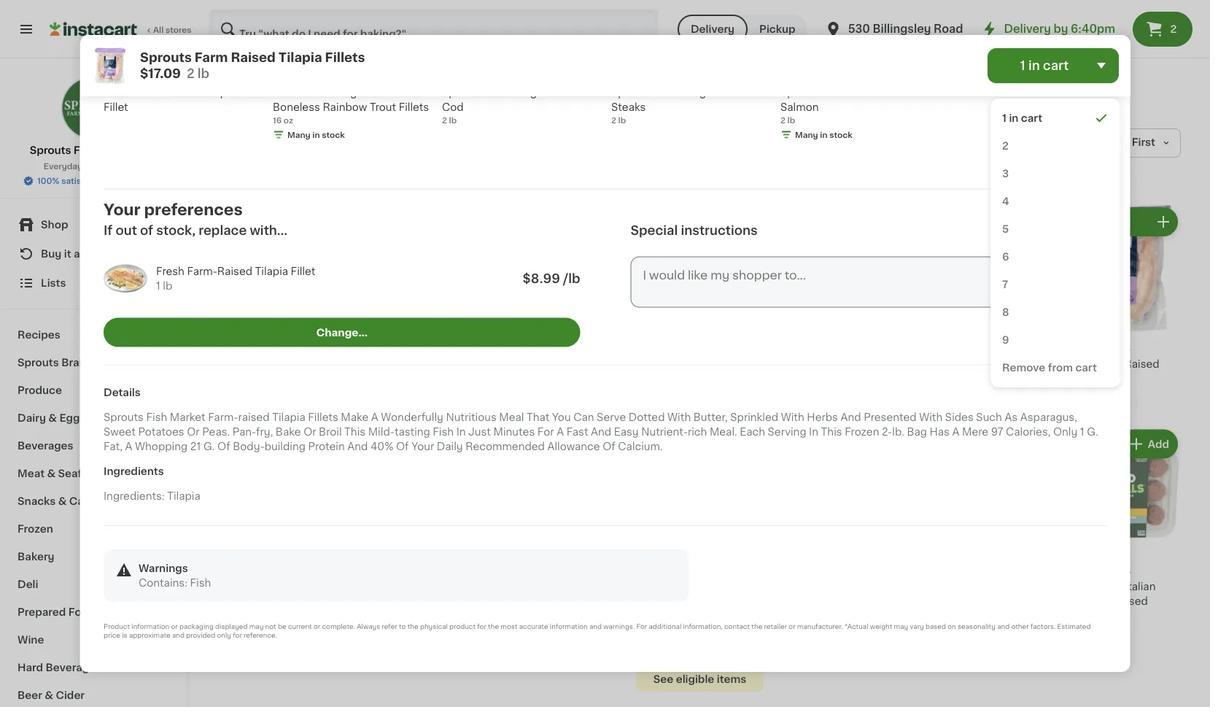 Task type: describe. For each thing, give the bounding box(es) containing it.
hard
[[18, 663, 43, 673]]

1 this from the left
[[344, 427, 365, 437]]

product group containing request
[[776, 427, 903, 646]]

add for 4 x 10 oz
[[592, 439, 613, 449]]

salmon for sprouts farm raised atlantic salmon 2 lb
[[780, 102, 819, 112]]

actual for bean
[[219, 581, 252, 591]]

lb for sprouts wild caught tuna steaks 2 lb
[[618, 116, 626, 124]]

32
[[636, 402, 647, 410]]

1 inside list box
[[1002, 113, 1007, 123]]

ct
[[358, 388, 370, 398]]

prices
[[108, 162, 134, 170]]

1 vertical spatial beverages
[[46, 663, 102, 673]]

in right refer on the left
[[398, 625, 405, 633]]

farmers
[[74, 145, 117, 155]]

in down 1 in cart field
[[1009, 113, 1019, 123]]

$26.99
[[405, 344, 441, 354]]

$29.99
[[266, 344, 302, 354]]

2 in from the left
[[809, 427, 818, 437]]

with up has
[[919, 412, 943, 422]]

meal inside sprouts fish market farm-raised tilapia fillets make a wonderfully nutritious meal that you can serve dotted with butter, sprinkled with herbs and presented with sides such as asparagus, sweet potatoes or peas. pan-fry, bake or broil this mild-tasting fish in just minutes for a fast and easy nutrient-rich meal. each serving in this frozen 2-lb. bag has a mere 97 calories, only 1 g. fat, a whopping 21 g. of body-building protein and 40% of your daily recommended allowance of calcium.
[[499, 412, 524, 422]]

not
[[265, 624, 276, 630]]

sprouts for sprouts wild-caught raw sea scallops 10/20 ct
[[358, 359, 398, 369]]

information,
[[683, 624, 723, 630]]

ingredients:
[[103, 491, 164, 501]]

calcium.
[[618, 441, 663, 452]]

increment quantity of sprouts farm raised tilapia fillets image
[[1155, 213, 1173, 231]]

1 down "rich"
[[696, 439, 700, 449]]

frozen inside sprouts fish market farm-raised tilapia fillets make a wonderfully nutritious meal that you can serve dotted with butter, sprinkled with herbs and presented with sides such as asparagus, sweet potatoes or peas. pan-fry, bake or broil this mild-tasting fish in just minutes for a fast and easy nutrient-rich meal. each serving in this frozen 2-lb. bag has a mere 97 calories, only 1 g. fat, a whopping 21 g. of body-building protein and 40% of your daily recommended allowance of calcium.
[[845, 427, 879, 437]]

contact
[[724, 624, 750, 630]]

2 inside sprouts wild caught atlantic cod 2 lb
[[442, 116, 447, 124]]

all stores link
[[50, 9, 193, 50]]

off
[[704, 583, 716, 591]]

sprouts for sprouts farm raised tilapia fillets 2 lb
[[1054, 359, 1094, 369]]

21 inside sprouts fish market farm-raised tilapia fillets make a wonderfully nutritious meal that you can serve dotted with butter, sprinkled with herbs and presented with sides such as asparagus, sweet potatoes or peas. pan-fry, bake or broil this mild-tasting fish in just minutes for a fast and easy nutrient-rich meal. each serving in this frozen 2-lb. bag has a mere 97 calories, only 1 g. fat, a whopping 21 g. of body-building protein and 40% of your daily recommended allowance of calcium.
[[190, 441, 201, 452]]

0 horizontal spatial and
[[172, 632, 184, 639]]

fillet for fresh farm-raised tilapia fillet 1 lb
[[291, 266, 315, 276]]

farm- for fresh farm-raised tilapia fillet
[[134, 87, 164, 98]]

frozen inside entre rios patagonia frozen boneless rainbow trout fillets 16 oz
[[381, 87, 416, 98]]

mild-
[[368, 427, 394, 437]]

0 vertical spatial beverages
[[18, 441, 73, 451]]

1 may from the left
[[249, 624, 263, 630]]

$26.99 original price: $29.99 element
[[219, 338, 346, 357]]

patagonia
[[327, 87, 379, 98]]

6:40pm
[[1071, 24, 1116, 34]]

0 vertical spatial fish
[[146, 412, 167, 422]]

in down boneless
[[312, 131, 320, 139]]

sprouts farm raised tilapia fillets $17.09 2 lb
[[140, 51, 365, 80]]

a down sides
[[952, 427, 960, 437]]

tilapia for sprouts farm raised tilapia fillets 2 lb
[[1054, 373, 1087, 384]]

basil
[[595, 581, 620, 591]]

stock down the rainbow
[[322, 131, 345, 139]]

mere
[[962, 427, 989, 437]]

lb.
[[892, 427, 904, 437]]

product group containing each (est.)
[[636, 427, 764, 691]]

99 for 8
[[124, 69, 135, 77]]

$24.29 original price: $26.99 element
[[358, 338, 486, 357]]

vary
[[910, 624, 924, 630]]

tilapia inside sprouts fish market farm-raised tilapia fillets make a wonderfully nutritious meal that you can serve dotted with butter, sprinkled with herbs and presented with sides such as asparagus, sweet potatoes or peas. pan-fry, bake or broil this mild-tasting fish in just minutes for a fast and easy nutrient-rich meal. each serving in this frozen 2-lb. bag has a mere 97 calories, only 1 g. fat, a whopping 21 g. of body-building protein and 40% of your daily recommended allowance of calcium.
[[272, 412, 305, 422]]

see
[[654, 674, 674, 684]]

add button for many in stock
[[982, 431, 1038, 457]]

meat & seafood inside meat & seafood link
[[18, 469, 102, 479]]

allowance
[[547, 441, 600, 452]]

5
[[1002, 224, 1009, 234]]

16/20 inside neptune foods 16/20 farm frozen cooked shrimp
[[579, 359, 607, 369]]

fillets inside sprouts fish market farm-raised tilapia fillets make a wonderfully nutritious meal that you can serve dotted with butter, sprinkled with herbs and presented with sides such as asparagus, sweet potatoes or peas. pan-fry, bake or broil this mild-tasting fish in just minutes for a fast and easy nutrient-rich meal. each serving in this frozen 2-lb. bag has a mere 97 calories, only 1 g. fat, a whopping 21 g. of body-building protein and 40% of your daily recommended allowance of calcium.
[[308, 412, 338, 422]]

lists
[[41, 278, 66, 288]]

raw for sprouts 16/20 count previously frozen ez peel raw shrimp
[[940, 388, 962, 398]]

sprouts for sprouts island jerk salmon meal $16.99 / lb
[[636, 596, 677, 606]]

in inside button
[[954, 622, 962, 630]]

sides
[[945, 412, 974, 422]]

2 inside button
[[1171, 24, 1177, 34]]

0 horizontal spatial cart
[[1021, 113, 1043, 123]]

fresh farm-raised tilapia fillet image
[[103, 256, 147, 300]]

10
[[512, 625, 521, 633]]

pesto
[[497, 596, 527, 606]]

seafood inside meat & seafood link
[[58, 469, 102, 479]]

count for sprouts 13/15 count previously frozen ez peel raw shrimp 32 oz
[[708, 359, 739, 369]]

lb for sprouts farm raised atlantic salmon 2 lb
[[787, 116, 795, 124]]

salmon for sprouts farm raised atlantic salmon
[[261, 373, 299, 384]]

buy for buy it again
[[41, 249, 62, 259]]

2 horizontal spatial 99
[[293, 69, 304, 77]]

everyday store prices
[[44, 162, 134, 170]]

2 of from the left
[[396, 441, 409, 452]]

many in stock down actual veggies sweet potato veggie burger
[[373, 625, 430, 633]]

minutes
[[493, 427, 535, 437]]

with up serving
[[781, 412, 804, 422]]

$0.81/oz button
[[776, 427, 903, 646]]

everyday
[[44, 162, 83, 170]]

99 for 26
[[249, 340, 260, 348]]

veggie inside "atlantic sea farms basil pesto sea-veggie burger 4 x 10 oz"
[[553, 596, 589, 606]]

sprouts for sprouts brands
[[18, 358, 59, 368]]

stock down sprouts farm raised atlantic salmon 2 lb
[[830, 131, 853, 139]]

add for beyond meat italian style, plant-based meatballs
[[1148, 439, 1170, 449]]

gluten- for atlantic sea farms basil pesto sea-veggie burger
[[499, 546, 530, 554]]

bean
[[219, 596, 245, 606]]

6
[[1002, 252, 1009, 262]]

2 the from the left
[[488, 624, 499, 630]]

1 inside sprouts fish market farm-raised tilapia fillets make a wonderfully nutritious meal that you can serve dotted with butter, sprinkled with herbs and presented with sides such as asparagus, sweet potatoes or peas. pan-fry, bake or broil this mild-tasting fish in just minutes for a fast and easy nutrient-rich meal. each serving in this frozen 2-lb. bag has a mere 97 calories, only 1 g. fat, a whopping 21 g. of body-building protein and 40% of your daily recommended allowance of calcium.
[[1080, 427, 1085, 437]]

sprouts for sprouts farm raised atlantic salmon
[[219, 359, 259, 369]]

1 horizontal spatial seafood
[[304, 77, 398, 98]]

only
[[217, 632, 231, 639]]

1 inside field
[[1020, 59, 1025, 72]]

many down sprouts farm raised atlantic salmon 2 lb
[[795, 131, 818, 139]]

0 horizontal spatial ct
[[703, 439, 714, 449]]

with up the nutrient-
[[667, 412, 691, 422]]

ez for sprouts 16/20 count previously frozen ez peel raw shrimp
[[1007, 373, 1021, 384]]

$ for 21
[[500, 340, 506, 348]]

raised for sprouts farm raised tilapia fillets $17.09 2 lb
[[231, 51, 275, 64]]

previously for 13/15
[[636, 373, 689, 384]]

raised for sprouts farm raised atlantic salmon
[[290, 359, 325, 369]]

1 in cart inside field
[[1020, 59, 1069, 72]]

$0.81/oz
[[776, 619, 810, 627]]

many in stock down sprouts farm raised atlantic salmon 2 lb
[[795, 131, 853, 139]]

1 horizontal spatial and
[[591, 427, 611, 437]]

7
[[1002, 279, 1008, 290]]

wonderfully
[[381, 412, 443, 422]]

veggies for sweet
[[393, 581, 435, 591]]

tilapia for fresh farm-raised tilapia fillet
[[202, 87, 235, 98]]

shop
[[41, 220, 68, 230]]

atlantic for sprouts farm raised atlantic salmon 2 lb
[[889, 87, 929, 98]]

/lb inside $8.99 per pound element
[[141, 67, 156, 79]]

current
[[288, 624, 312, 630]]

remove sprouts island jerk salmon meal image
[[654, 435, 672, 453]]

sprouts for sprouts cooked shrimp ring with cocktail sauce
[[776, 359, 816, 369]]

24 inside $24.29 original price: $26.99 element
[[366, 339, 387, 355]]

delivery by 6:40pm link
[[981, 20, 1116, 38]]

building
[[264, 441, 305, 452]]

raw for sprouts 13/15 count previously frozen ez peel raw shrimp 32 oz
[[661, 388, 683, 398]]

lb inside sprouts island jerk salmon meal $16.99 / lb
[[671, 625, 679, 633]]

sea inside "atlantic sea farms basil pesto sea-veggie burger 4 x 10 oz"
[[539, 581, 559, 591]]

instacart logo image
[[50, 20, 137, 38]]

many in stock down boneless
[[287, 131, 345, 139]]

530 billingsley road
[[848, 24, 964, 34]]

vegan for atlantic sea farms basil pesto sea-veggie burger
[[555, 546, 581, 554]]

sprouts wild-caught raw sea scallops 10/20 ct
[[358, 359, 479, 398]]

product group containing 26
[[219, 204, 346, 415]]

$18.99
[[1097, 344, 1131, 354]]

vegan for actual veggies black bean veggie burger
[[276, 546, 302, 554]]

farms
[[561, 581, 593, 591]]

remove
[[1002, 363, 1046, 373]]

add button for 32 oz
[[703, 209, 760, 235]]

add button for 4 x 10 oz
[[564, 431, 620, 457]]

foods for prepared
[[68, 607, 101, 617]]

island
[[679, 596, 710, 606]]

with inside sprouts cooked shrimp ring with cocktail sauce
[[801, 373, 825, 384]]

3
[[1002, 169, 1009, 179]]

approximate
[[129, 632, 170, 639]]

0 horizontal spatial meat
[[18, 469, 45, 479]]

serve
[[597, 412, 626, 422]]

delivery for delivery
[[691, 24, 735, 34]]

farm for sprouts farm raised tilapia fillets 2 lb
[[1097, 359, 1122, 369]]

buy for buy 2, get 25% off
[[641, 583, 657, 591]]

burger for black
[[286, 596, 320, 606]]

foods for neptune
[[545, 359, 577, 369]]

recommended
[[465, 441, 545, 452]]

cocktail
[[827, 373, 870, 384]]

many up sponsored badge 'image'
[[234, 625, 257, 633]]

2 inside the sprouts wild caught tuna steaks 2 lb
[[611, 116, 616, 124]]

boneless
[[273, 102, 320, 112]]

& for snacks & candy link
[[58, 496, 67, 506]]

hard beverages
[[18, 663, 102, 673]]

delivery for delivery by 6:40pm
[[1004, 24, 1051, 34]]

salmon inside sprouts island jerk salmon meal $16.99 / lb
[[636, 610, 675, 621]]

your preferences
[[103, 202, 242, 218]]

lb inside sprouts farm raised tilapia fillets $17.09 2 lb
[[197, 68, 209, 80]]

special instructions
[[630, 224, 758, 237]]

dairy & eggs
[[18, 413, 86, 423]]

change... button
[[103, 318, 580, 347]]

caught for raw
[[428, 359, 466, 369]]

a up mild-
[[371, 412, 378, 422]]

wild for steaks
[[654, 87, 676, 98]]

shrimp inside sprouts 13/15 count previously frozen ez peel raw shrimp 32 oz
[[686, 388, 722, 398]]

make
[[341, 412, 368, 422]]

2 horizontal spatial fish
[[433, 427, 454, 437]]

recipes link
[[9, 321, 177, 349]]

fillets inside sprouts farm raised tilapia fillets $17.09 2 lb
[[325, 51, 365, 64]]

cart inside 2 3 4 5 6 7 8 9 remove from cart
[[1076, 363, 1097, 373]]

in down sprouts farm raised atlantic salmon 2 lb
[[820, 131, 828, 139]]

add for 32 oz
[[731, 217, 752, 227]]

product group containing 1 ct
[[1054, 204, 1181, 415]]

1 in cart field
[[988, 48, 1119, 83]]

& for meat & seafood link
[[47, 469, 56, 479]]

fresh for fresh farm-raised tilapia fillet 1 lb
[[156, 266, 184, 276]]

your inside sprouts fish market farm-raised tilapia fillets make a wonderfully nutritious meal that you can serve dotted with butter, sprinkled with herbs and presented with sides such as asparagus, sweet potatoes or peas. pan-fry, bake or broil this mild-tasting fish in just minutes for a fast and easy nutrient-rich meal. each serving in this frozen 2-lb. bag has a mere 97 calories, only 1 g. fat, a whopping 21 g. of body-building protein and 40% of your daily recommended allowance of calcium.
[[411, 441, 434, 452]]

actual veggies black bean veggie burger
[[219, 581, 326, 606]]

shrimp inside sprouts 16/20 count previously frozen ez peel raw shrimp
[[964, 388, 1001, 398]]

a right fat,
[[125, 441, 132, 452]]

0 horizontal spatial your
[[103, 202, 140, 218]]

24 inside beyond meat italian style, plant-based meatballs 24 ct
[[1054, 625, 1064, 633]]

2 horizontal spatial and
[[841, 412, 861, 422]]

tilapia for fresh farm-raised tilapia fillet 1 lb
[[255, 266, 288, 276]]

sweet inside sprouts fish market farm-raised tilapia fillets make a wonderfully nutritious meal that you can serve dotted with butter, sprinkled with herbs and presented with sides such as asparagus, sweet potatoes or peas. pan-fry, bake or broil this mild-tasting fish in just minutes for a fast and easy nutrient-rich meal. each serving in this frozen 2-lb. bag has a mere 97 calories, only 1 g. fat, a whopping 21 g. of body-building protein and 40% of your daily recommended allowance of calcium.
[[103, 427, 135, 437]]

1 of from the left
[[217, 441, 230, 452]]

in inside field
[[1029, 59, 1040, 72]]

prepared foods
[[18, 607, 101, 617]]

cooked inside neptune foods 16/20 farm frozen cooked shrimp
[[563, 373, 603, 384]]

for inside "product information or packaging displayed may not be current or complete. always refer to the physical product for the most accurate information and warnings. for additional information, contact the retailer or manufacturer. *actual weight may vary based on seasonality and other factors. estimated price is approximate and provided only for reference."
[[636, 624, 647, 630]]

0 vertical spatial ct
[[1120, 217, 1131, 227]]

2 button
[[1133, 12, 1193, 47]]

beyond
[[1054, 581, 1094, 591]]

veggie for bean
[[248, 596, 283, 606]]

gluten- for actual veggies black bean veggie burger
[[220, 546, 252, 554]]

option inside list box
[[996, 104, 1115, 132]]

530 billingsley road button
[[825, 9, 964, 50]]

many inside many in stock button
[[929, 622, 953, 630]]

1 vertical spatial for
[[233, 632, 242, 639]]

list box containing 1
[[991, 99, 1121, 388]]

protein
[[308, 441, 345, 452]]

count for sprouts 16/20 count previously frozen ez peel raw shrimp
[[988, 359, 1020, 369]]

1 horizontal spatial /lb
[[563, 272, 580, 284]]

0 horizontal spatial and
[[347, 441, 368, 452]]

meat inside beyond meat italian style, plant-based meatballs 24 ct
[[1097, 581, 1123, 591]]

free for atlantic sea farms basil pesto sea-veggie burger
[[530, 546, 549, 554]]

sprouts for sprouts fish market farm-raised tilapia fillets make a wonderfully nutritious meal that you can serve dotted with butter, sprinkled with herbs and presented with sides such as asparagus, sweet potatoes or peas. pan-fry, bake or broil this mild-tasting fish in just minutes for a fast and easy nutrient-rich meal. each serving in this frozen 2-lb. bag has a mere 97 calories, only 1 g. fat, a whopping 21 g. of body-building protein and 40% of your daily recommended allowance of calcium.
[[103, 412, 143, 422]]

1 or from the left
[[171, 624, 177, 630]]

shrimp inside sprouts cooked shrimp ring with cocktail sauce
[[861, 359, 897, 369]]

service type group
[[678, 15, 808, 44]]

many in stock up sponsored badge 'image'
[[234, 625, 291, 633]]

sprouts 13/15 count previously frozen ez peel raw shrimp 32 oz
[[636, 359, 742, 410]]

lb for sprouts farm raised tilapia fillets 2 lb
[[1061, 388, 1069, 396]]

free for actual veggies black bean veggie burger
[[252, 546, 270, 554]]

burger inside "atlantic sea farms basil pesto sea-veggie burger 4 x 10 oz"
[[497, 610, 532, 621]]

bag
[[907, 427, 927, 437]]

plant-
[[1086, 596, 1116, 606]]

fillet for fresh farm-raised tilapia fillet
[[103, 102, 128, 112]]

40%
[[370, 441, 393, 452]]

1 horizontal spatial 1 ct
[[1114, 217, 1131, 227]]

2 or from the left
[[303, 427, 316, 437]]

frozen up bakery
[[18, 524, 53, 534]]

displayed
[[215, 624, 247, 630]]

sprouts farmers market logo image
[[61, 76, 125, 140]]

farm- inside sprouts fish market farm-raised tilapia fillets make a wonderfully nutritious meal that you can serve dotted with butter, sprinkled with herbs and presented with sides such as asparagus, sweet potatoes or peas. pan-fry, bake or broil this mild-tasting fish in just minutes for a fast and easy nutrient-rich meal. each serving in this frozen 2-lb. bag has a mere 97 calories, only 1 g. fat, a whopping 21 g. of body-building protein and 40% of your daily recommended allowance of calcium.
[[208, 412, 238, 422]]

atlantic inside "atlantic sea farms basil pesto sea-veggie burger 4 x 10 oz"
[[497, 581, 537, 591]]

1 horizontal spatial g.
[[1087, 427, 1098, 437]]

market for farmers
[[119, 145, 156, 155]]

1 vertical spatial 1 in cart
[[1002, 113, 1043, 123]]

always
[[357, 624, 380, 630]]

raised for fresh farm-raised tilapia fillet
[[164, 87, 200, 98]]

for inside sprouts fish market farm-raised tilapia fillets make a wonderfully nutritious meal that you can serve dotted with butter, sprinkled with herbs and presented with sides such as asparagus, sweet potatoes or peas. pan-fry, bake or broil this mild-tasting fish in just minutes for a fast and easy nutrient-rich meal. each serving in this frozen 2-lb. bag has a mere 97 calories, only 1 g. fat, a whopping 21 g. of body-building protein and 40% of your daily recommended allowance of calcium.
[[537, 427, 554, 437]]

increment quantity of sprouts island jerk salmon meal image
[[738, 435, 755, 453]]

/
[[666, 625, 669, 633]]

*actual
[[845, 624, 868, 630]]

0 horizontal spatial 1 ct
[[696, 439, 714, 449]]

stock right to
[[407, 625, 430, 633]]

sea inside sprouts wild-caught raw sea scallops 10/20 ct
[[383, 373, 402, 384]]

29
[[389, 340, 399, 348]]

many down boneless
[[287, 131, 310, 139]]

beer & cider
[[18, 690, 85, 701]]

peel for sprouts 13/15 count previously frozen ez peel raw shrimp 32 oz
[[636, 388, 659, 398]]

2 information from the left
[[550, 624, 588, 630]]

many in stock inside button
[[929, 622, 987, 630]]

a down "you"
[[557, 427, 564, 437]]

sprouts island jerk salmon meal $16.99 / lb
[[636, 596, 735, 633]]

of
[[140, 224, 153, 237]]

reference.
[[243, 632, 277, 639]]

again
[[74, 249, 103, 259]]

veggie for potato
[[395, 596, 430, 606]]

1 left increment quantity of sprouts farm raised tilapia fillets icon
[[1114, 217, 1118, 227]]

dotted
[[629, 412, 665, 422]]

4 inside "atlantic sea farms basil pesto sea-veggie burger 4 x 10 oz"
[[497, 625, 503, 633]]

tilapia right the 'ingredients:'
[[167, 491, 200, 501]]

in left be
[[259, 625, 266, 633]]

8 inside 2 3 4 5 6 7 8 9 remove from cart
[[1002, 307, 1009, 317]]

fillets inside sprouts farm raised tilapia fillets 2 lb
[[1090, 373, 1120, 384]]

1 in from the left
[[456, 427, 466, 437]]



Task type: vqa. For each thing, say whether or not it's contained in the screenshot.
third Veggie from the right
yes



Task type: locate. For each thing, give the bounding box(es) containing it.
0 horizontal spatial veggies
[[254, 581, 295, 591]]

3 the from the left
[[752, 624, 762, 630]]

0 horizontal spatial actual
[[219, 581, 252, 591]]

eligible
[[676, 674, 715, 684]]

0 horizontal spatial of
[[217, 441, 230, 452]]

frozen inside sprouts 16/20 count previously frozen ez peel raw shrimp
[[970, 373, 1005, 384]]

1 vertical spatial fish
[[433, 427, 454, 437]]

0 horizontal spatial 16/20
[[579, 359, 607, 369]]

ct down meatballs
[[1066, 625, 1075, 633]]

burger inside actual veggies sweet potato veggie burger
[[433, 596, 467, 606]]

1 horizontal spatial or
[[303, 427, 316, 437]]

sprouts farmers market
[[30, 145, 156, 155]]

8 left $17.09
[[112, 68, 122, 83]]

2 vertical spatial fish
[[190, 578, 211, 588]]

1 horizontal spatial burger
[[433, 596, 467, 606]]

2 veggie from the left
[[395, 596, 430, 606]]

1 16/20 from the left
[[957, 359, 986, 369]]

replace
[[198, 224, 246, 237]]

0 vertical spatial for
[[477, 624, 486, 630]]

option containing 1
[[996, 104, 1115, 132]]

0 horizontal spatial for
[[233, 632, 242, 639]]

oz
[[283, 116, 293, 124], [649, 402, 658, 410], [523, 625, 532, 633]]

2 previously from the left
[[915, 373, 968, 384]]

broil
[[319, 427, 342, 437]]

1 horizontal spatial vegan
[[360, 546, 386, 554]]

0 horizontal spatial foods
[[68, 607, 101, 617]]

the left retailer
[[752, 624, 762, 630]]

entre
[[273, 87, 300, 98]]

& for dairy & eggs link
[[48, 413, 57, 423]]

or right retailer
[[789, 624, 795, 630]]

billingsley
[[873, 24, 931, 34]]

1 horizontal spatial or
[[313, 624, 320, 630]]

foods inside neptune foods 16/20 farm frozen cooked shrimp
[[545, 359, 577, 369]]

98
[[524, 340, 535, 348]]

/lb right $ 8 99
[[141, 67, 156, 79]]

with
[[801, 373, 825, 384], [667, 412, 691, 422], [781, 412, 804, 422], [919, 412, 943, 422]]

2 this from the left
[[821, 427, 842, 437]]

beyond meat italian style, plant-based meatballs 24 ct
[[1054, 581, 1156, 633]]

tilapia inside sprouts farm raised tilapia fillets 2 lb
[[1054, 373, 1087, 384]]

bakery link
[[9, 543, 177, 571]]

farm down $29.99
[[262, 359, 287, 369]]

product group containing $19.99
[[915, 204, 1042, 412]]

1 vertical spatial meat
[[18, 469, 45, 479]]

1 horizontal spatial 24
[[1054, 625, 1064, 633]]

caught inside sprouts wild caught atlantic cod 2 lb
[[509, 87, 547, 98]]

0 horizontal spatial fillet
[[103, 102, 128, 112]]

0 horizontal spatial peel
[[636, 388, 659, 398]]

sprouts down recipes on the top
[[18, 358, 59, 368]]

of down peas.
[[217, 441, 230, 452]]

0 vertical spatial 24
[[366, 339, 387, 355]]

1 horizontal spatial fillet
[[291, 266, 315, 276]]

cooked
[[818, 359, 858, 369], [563, 373, 603, 384]]

$ inside the $ 21 98
[[500, 340, 506, 348]]

ez inside sprouts 13/15 count previously frozen ez peel raw shrimp 32 oz
[[729, 373, 742, 384]]

2 vegan from the left
[[360, 546, 386, 554]]

gluten-free vegan
[[220, 546, 302, 554], [499, 546, 581, 554]]

sprouts inside sprouts farm raised atlantic salmon 2 lb
[[780, 87, 821, 98]]

2 16/20 from the left
[[579, 359, 607, 369]]

see eligible items button
[[636, 667, 764, 691]]

1 vertical spatial fresh
[[156, 266, 184, 276]]

1 horizontal spatial market
[[170, 412, 205, 422]]

meat & seafood link
[[9, 460, 177, 487]]

your up 'out'
[[103, 202, 140, 218]]

meal inside sprouts island jerk salmon meal $16.99 / lb
[[677, 610, 702, 621]]

ct inside beyond meat italian style, plant-based meatballs 24 ct
[[1066, 625, 1075, 633]]

add button for beyond meat italian style, plant-based meatballs
[[1121, 431, 1177, 457]]

sprouts for sprouts 13/15 count previously frozen ez peel raw shrimp 32 oz
[[636, 359, 677, 369]]

1 vertical spatial sweet
[[437, 581, 469, 591]]

tuna
[[719, 87, 744, 98]]

2 horizontal spatial vegan
[[555, 546, 581, 554]]

0 horizontal spatial caught
[[428, 359, 466, 369]]

1 vertical spatial 24
[[1054, 625, 1064, 633]]

0 horizontal spatial fish
[[146, 412, 167, 422]]

2 actual from the left
[[358, 581, 391, 591]]

sprouts inside sprouts farm raised atlantic salmon
[[219, 359, 259, 369]]

raised for sprouts farm raised tilapia fillets 2 lb
[[1125, 359, 1160, 369]]

1 horizontal spatial gluten-
[[499, 546, 530, 554]]

g.
[[1087, 427, 1098, 437], [203, 441, 215, 452]]

veggies inside actual veggies sweet potato veggie burger
[[393, 581, 435, 591]]

farm inside sprouts farm raised tilapia fillets 2 lb
[[1097, 359, 1122, 369]]

fillet inside 'fresh farm-raised tilapia fillet'
[[103, 102, 128, 112]]

0 vertical spatial meal
[[499, 412, 524, 422]]

based
[[926, 624, 946, 630]]

whopping
[[135, 441, 187, 452]]

nutritious
[[446, 412, 496, 422]]

count inside sprouts 16/20 count previously frozen ez peel raw shrimp
[[988, 359, 1020, 369]]

may left 'vary'
[[894, 624, 908, 630]]

0 vertical spatial cart
[[1043, 59, 1069, 72]]

1 vertical spatial /lb
[[563, 272, 580, 284]]

None search field
[[209, 9, 659, 50]]

1 gluten- from the left
[[220, 546, 252, 554]]

2 inside sprouts farm raised tilapia fillets 2 lb
[[1054, 388, 1059, 396]]

shop link
[[9, 210, 177, 239]]

1 horizontal spatial 16/20
[[957, 359, 986, 369]]

& right beer
[[45, 690, 53, 701]]

shrimp up such
[[964, 388, 1001, 398]]

99 left $17.09
[[124, 69, 135, 77]]

0 vertical spatial g.
[[1087, 427, 1098, 437]]

body-
[[233, 441, 264, 452]]

option
[[996, 104, 1115, 132]]

1 horizontal spatial and
[[589, 624, 602, 630]]

tilapia inside 'fresh farm-raised tilapia fillet'
[[202, 87, 235, 98]]

for down 'that' at the bottom
[[537, 427, 554, 437]]

1 horizontal spatial for
[[477, 624, 486, 630]]

such
[[976, 412, 1002, 422]]

0 vertical spatial 8
[[112, 68, 122, 83]]

1 ez from the left
[[729, 373, 742, 384]]

2 or from the left
[[313, 624, 320, 630]]

sprouts left 13/15
[[636, 359, 677, 369]]

rich
[[688, 427, 707, 437]]

meal.
[[710, 427, 737, 437]]

or
[[187, 427, 199, 437], [303, 427, 316, 437]]

sprouts inside sprouts farmers market 'link'
[[30, 145, 71, 155]]

99 right 26
[[249, 340, 260, 348]]

peel inside sprouts 16/20 count previously frozen ez peel raw shrimp
[[915, 388, 937, 398]]

1 horizontal spatial 99
[[249, 340, 260, 348]]

2 inside sprouts farm raised tilapia fillets $17.09 2 lb
[[186, 68, 194, 80]]

2 vertical spatial oz
[[523, 625, 532, 633]]

0 horizontal spatial veggie
[[248, 596, 283, 606]]

as
[[1005, 412, 1018, 422]]

delivery inside button
[[691, 24, 735, 34]]

1 horizontal spatial previously
[[915, 373, 968, 384]]

1 vegan from the left
[[276, 546, 302, 554]]

fresh for fresh farm-raised tilapia fillet
[[103, 87, 132, 98]]

stock,
[[156, 224, 195, 237]]

1 horizontal spatial meat & seafood
[[219, 77, 398, 98]]

market inside sprouts fish market farm-raised tilapia fillets make a wonderfully nutritious meal that you can serve dotted with butter, sprinkled with herbs and presented with sides such as asparagus, sweet potatoes or peas. pan-fry, bake or broil this mild-tasting fish in just minutes for a fast and easy nutrient-rich meal. each serving in this frozen 2-lb. bag has a mere 97 calories, only 1 g. fat, a whopping 21 g. of body-building protein and 40% of your daily recommended allowance of calcium.
[[170, 412, 205, 422]]

2 veggies from the left
[[393, 581, 435, 591]]

tilapia inside sprouts farm raised tilapia fillets $17.09 2 lb
[[278, 51, 322, 64]]

$21.98 original price: $24.98 element
[[497, 338, 625, 357]]

0 horizontal spatial for
[[537, 427, 554, 437]]

salmon inside sprouts farm raised atlantic salmon 2 lb
[[780, 102, 819, 112]]

many in stock button
[[915, 427, 1042, 635]]

vegan
[[276, 546, 302, 554], [360, 546, 386, 554], [555, 546, 581, 554]]

$ for 24
[[361, 340, 366, 348]]

ingredients: tilapia
[[103, 491, 200, 501]]

lb for fresh farm-raised tilapia fillet 1 lb
[[163, 280, 172, 291]]

sprouts for sprouts farm raised atlantic salmon 2 lb
[[780, 87, 821, 98]]

with...
[[250, 224, 287, 237]]

farm for sprouts farm raised atlantic salmon
[[262, 359, 287, 369]]

information up approximate at the bottom
[[131, 624, 169, 630]]

previously inside sprouts 13/15 count previously frozen ez peel raw shrimp 32 oz
[[636, 373, 689, 384]]

sprouts for sprouts wild caught tuna steaks 2 lb
[[611, 87, 651, 98]]

caught for tuna
[[679, 87, 717, 98]]

1 vertical spatial 21
[[190, 441, 201, 452]]

delivery left the "by"
[[1004, 24, 1051, 34]]

farm inside sprouts farm raised atlantic salmon 2 lb
[[823, 87, 849, 98]]

1 peel from the left
[[636, 388, 659, 398]]

1 horizontal spatial 21
[[506, 339, 522, 355]]

packaging
[[179, 624, 213, 630]]

oz inside "atlantic sea farms basil pesto sea-veggie burger 4 x 10 oz"
[[523, 625, 532, 633]]

gluten-free vegan up 'actual veggies black bean veggie burger'
[[220, 546, 302, 554]]

market inside 'link'
[[119, 145, 156, 155]]

peel
[[636, 388, 659, 398], [915, 388, 937, 398]]

count right 13/15
[[708, 359, 739, 369]]

atlantic inside sprouts farm raised atlantic salmon 2 lb
[[889, 87, 929, 98]]

buy left 2,
[[641, 583, 657, 591]]

24 down meatballs
[[1054, 625, 1064, 633]]

shrimp up butter,
[[686, 388, 722, 398]]

g. down peas.
[[203, 441, 215, 452]]

gluten-free vegan up sea-
[[499, 546, 581, 554]]

everyday store prices link
[[44, 161, 143, 172]]

1 horizontal spatial salmon
[[636, 610, 675, 621]]

0 horizontal spatial /lb
[[141, 67, 156, 79]]

1 horizontal spatial gluten-free vegan
[[499, 546, 581, 554]]

atlantic for sprouts wild caught atlantic cod 2 lb
[[550, 87, 589, 98]]

previously up sides
[[915, 373, 968, 384]]

21 inside $21.98 original price: $24.98 element
[[506, 339, 522, 355]]

16/20 down $19.99
[[957, 359, 986, 369]]

lb
[[197, 68, 209, 80], [449, 116, 457, 124], [618, 116, 626, 124], [787, 116, 795, 124], [163, 280, 172, 291], [1061, 388, 1069, 396], [671, 625, 679, 633]]

sweet
[[103, 427, 135, 437], [437, 581, 469, 591]]

1 horizontal spatial your
[[411, 441, 434, 452]]

1 horizontal spatial meat
[[219, 77, 276, 98]]

sprouts inside sprouts island jerk salmon meal $16.99 / lb
[[636, 596, 677, 606]]

tilapia for sprouts farm raised tilapia fillets $17.09 2 lb
[[278, 51, 322, 64]]

$8.99 per pound element
[[103, 66, 261, 85]]

I would like my shopper to... text field
[[630, 256, 1107, 307]]

peel for sprouts 16/20 count previously frozen ez peel raw shrimp
[[915, 388, 937, 398]]

raised down replace
[[217, 266, 252, 276]]

fry,
[[256, 427, 273, 437]]

1 horizontal spatial fresh
[[156, 266, 184, 276]]

frozen inside neptune foods 16/20 farm frozen cooked shrimp
[[526, 373, 560, 384]]

1 vertical spatial sea
[[539, 581, 559, 591]]

cider
[[56, 690, 85, 701]]

2 may from the left
[[894, 624, 908, 630]]

steaks
[[611, 102, 646, 112]]

stock right on
[[964, 622, 987, 630]]

2 horizontal spatial and
[[997, 624, 1010, 630]]

& for beer & cider link
[[45, 690, 53, 701]]

1 in cart down delivery by 6:40pm link
[[1020, 59, 1069, 72]]

your down the 'tasting'
[[411, 441, 434, 452]]

stock down 'actual veggies black bean veggie burger'
[[268, 625, 291, 633]]

0 vertical spatial 4
[[1002, 196, 1009, 207]]

wild inside the sprouts wild caught tuna steaks 2 lb
[[654, 87, 676, 98]]

or right current
[[313, 624, 320, 630]]

oz inside entre rios patagonia frozen boneless rainbow trout fillets 16 oz
[[283, 116, 293, 124]]

beverages down dairy & eggs
[[18, 441, 73, 451]]

peas.
[[202, 427, 230, 437]]

26
[[227, 339, 248, 355]]

caught inside the sprouts wild caught tuna steaks 2 lb
[[679, 87, 717, 98]]

and
[[841, 412, 861, 422], [591, 427, 611, 437], [347, 441, 368, 452]]

burger for sweet
[[433, 596, 467, 606]]

0 horizontal spatial count
[[708, 359, 739, 369]]

veggie up not
[[248, 596, 283, 606]]

meat up snacks
[[18, 469, 45, 479]]

lb inside sprouts wild caught atlantic cod 2 lb
[[449, 116, 457, 124]]

1 vertical spatial 1 ct
[[696, 439, 714, 449]]

2 inside 2 3 4 5 6 7 8 9 remove from cart
[[1002, 141, 1009, 151]]

0 vertical spatial 1 in cart
[[1020, 59, 1069, 72]]

raised down 530 on the top of the page
[[851, 87, 887, 98]]

9
[[1002, 335, 1009, 345]]

vegan up potato
[[360, 546, 386, 554]]

sprouts for sprouts 16/20 count previously frozen ez peel raw shrimp
[[915, 359, 955, 369]]

sweet inside actual veggies sweet potato veggie burger
[[437, 581, 469, 591]]

fillet inside the 'fresh farm-raised tilapia fillet 1 lb'
[[291, 266, 315, 276]]

caught for atlantic
[[509, 87, 547, 98]]

sweet up fat,
[[103, 427, 135, 437]]

1 veggies from the left
[[254, 581, 295, 591]]

of down the 'tasting'
[[396, 441, 409, 452]]

raised
[[238, 412, 269, 422]]

0 vertical spatial 1 ct
[[1114, 217, 1131, 227]]

2 count from the left
[[988, 359, 1020, 369]]

fillets inside entre rios patagonia frozen boneless rainbow trout fillets 16 oz
[[399, 102, 429, 112]]

burger down black
[[286, 596, 320, 606]]

buy left it
[[41, 249, 62, 259]]

1 vertical spatial cart
[[1021, 113, 1043, 123]]

1 vertical spatial ct
[[703, 439, 714, 449]]

lb inside sprouts farm raised tilapia fillets 2 lb
[[1061, 388, 1069, 396]]

raised for sprouts farm raised atlantic salmon 2 lb
[[851, 87, 887, 98]]

2 free from the left
[[530, 546, 549, 554]]

farm inside neptune foods 16/20 farm frozen cooked shrimp
[[497, 373, 523, 384]]

2 horizontal spatial or
[[789, 624, 795, 630]]

0 vertical spatial seafood
[[304, 77, 398, 98]]

gluten-free vegan for actual veggies black bean veggie burger
[[220, 546, 302, 554]]

many in stock right 'vary'
[[929, 622, 987, 630]]

sprouts inside sprouts fish market farm-raised tilapia fillets make a wonderfully nutritious meal that you can serve dotted with butter, sprinkled with herbs and presented with sides such as asparagus, sweet potatoes or peas. pan-fry, bake or broil this mild-tasting fish in just minutes for a fast and easy nutrient-rich meal. each serving in this frozen 2-lb. bag has a mere 97 calories, only 1 g. fat, a whopping 21 g. of body-building protein and 40% of your daily recommended allowance of calcium.
[[103, 412, 143, 422]]

sprouts up steaks
[[611, 87, 651, 98]]

raw up ct
[[358, 373, 380, 384]]

2 peel from the left
[[915, 388, 937, 398]]

3 or from the left
[[789, 624, 795, 630]]

1 veggie from the left
[[248, 596, 283, 606]]

1 the from the left
[[407, 624, 418, 630]]

seafood up the rainbow
[[304, 77, 398, 98]]

1 gluten-free vegan from the left
[[220, 546, 302, 554]]

gluten-free vegan for atlantic sea farms basil pesto sea-veggie burger
[[499, 546, 581, 554]]

cooked inside sprouts cooked shrimp ring with cocktail sauce
[[818, 359, 858, 369]]

product group
[[219, 204, 346, 415], [636, 204, 764, 412], [915, 204, 1042, 412], [1054, 204, 1181, 415], [219, 427, 346, 651], [358, 427, 486, 651], [497, 427, 625, 648], [636, 427, 764, 691], [776, 427, 903, 646], [915, 427, 1042, 635], [1054, 427, 1181, 634]]

sprouts for sprouts farm raised tilapia fillets $17.09 2 lb
[[140, 51, 191, 64]]

farm-
[[134, 87, 164, 98], [187, 266, 217, 276], [208, 412, 238, 422]]

2 gluten- from the left
[[499, 546, 530, 554]]

shrimp inside neptune foods 16/20 farm frozen cooked shrimp
[[497, 388, 534, 398]]

2 ez from the left
[[1007, 373, 1021, 384]]

24 left 29
[[366, 339, 387, 355]]

2 inside sprouts farm raised atlantic salmon 2 lb
[[780, 116, 786, 124]]

farm for sprouts farm raised atlantic salmon 2 lb
[[823, 87, 849, 98]]

dairy & eggs link
[[9, 404, 177, 432]]

2 vertical spatial meat
[[1097, 581, 1123, 591]]

sprouts down pickup
[[780, 87, 821, 98]]

$ 8 99
[[106, 68, 135, 83]]

atlantic sea farms basil pesto sea-veggie burger 4 x 10 oz
[[497, 581, 620, 633]]

many left to
[[373, 625, 396, 633]]

raised inside 'fresh farm-raised tilapia fillet'
[[164, 87, 200, 98]]

manufacturer.
[[797, 624, 843, 630]]

presented
[[864, 412, 917, 422]]

raw inside sprouts 16/20 count previously frozen ez peel raw shrimp
[[940, 388, 962, 398]]

1 previously from the left
[[636, 373, 689, 384]]

2 horizontal spatial salmon
[[780, 102, 819, 112]]

wine
[[18, 635, 44, 645]]

fillets right trout
[[399, 102, 429, 112]]

and down serve
[[591, 427, 611, 437]]

sprouts for sprouts farmers market
[[30, 145, 71, 155]]

request
[[844, 439, 889, 449]]

recipes
[[18, 330, 60, 340]]

1 actual from the left
[[219, 581, 252, 591]]

fresh inside the 'fresh farm-raised tilapia fillet 1 lb'
[[156, 266, 184, 276]]

count down 9 at the right top of page
[[988, 359, 1020, 369]]

veggies for black
[[254, 581, 295, 591]]

1 vertical spatial market
[[170, 412, 205, 422]]

ez down the remove
[[1007, 373, 1021, 384]]

farm down neptune
[[497, 373, 523, 384]]

oz right 32
[[649, 402, 658, 410]]

market for fish
[[170, 412, 205, 422]]

physical
[[420, 624, 448, 630]]

1 horizontal spatial information
[[550, 624, 588, 630]]

see eligible items
[[654, 674, 747, 684]]

1 horizontal spatial free
[[530, 546, 549, 554]]

meal down 'island'
[[677, 610, 702, 621]]

each
[[681, 561, 709, 572]]

sponsored badge image
[[219, 638, 263, 647]]

free up 'actual veggies black bean veggie burger'
[[252, 546, 270, 554]]

gluten- up pesto
[[499, 546, 530, 554]]

0 horizontal spatial 24
[[366, 339, 387, 355]]

& up boneless
[[281, 77, 299, 98]]

100% satisfaction guarantee button
[[23, 172, 163, 187]]

0 vertical spatial salmon
[[780, 102, 819, 112]]

veggies
[[254, 581, 295, 591], [393, 581, 435, 591]]

farm- down if out of stock, replace with...
[[187, 266, 217, 276]]

0 vertical spatial meat
[[219, 77, 276, 98]]

0 horizontal spatial market
[[119, 145, 156, 155]]

actual for potato
[[358, 581, 391, 591]]

sprouts right the remove
[[1054, 359, 1094, 369]]

farm for sprouts farm raised tilapia fillets $17.09 2 lb
[[194, 51, 228, 64]]

nutrient-
[[641, 427, 688, 437]]

4 up '5'
[[1002, 196, 1009, 207]]

sprouts inside sprouts cooked shrimp ring with cocktail sauce
[[776, 359, 816, 369]]

seafood up candy
[[58, 469, 102, 479]]

sprouts inside sprouts 16/20 count previously frozen ez peel raw shrimp
[[915, 359, 955, 369]]

foods down the $24.98
[[545, 359, 577, 369]]

stock
[[322, 131, 345, 139], [830, 131, 853, 139], [964, 622, 987, 630], [268, 625, 291, 633], [407, 625, 430, 633]]

0 horizontal spatial the
[[407, 624, 418, 630]]

meat & seafood up boneless
[[219, 77, 398, 98]]

sprouts up the cod
[[442, 87, 482, 98]]

fillets down $18.99
[[1090, 373, 1120, 384]]

0 horizontal spatial 4
[[497, 625, 503, 633]]

$ inside $ 8 99
[[106, 69, 112, 77]]

1 horizontal spatial 4
[[1002, 196, 1009, 207]]

0 horizontal spatial free
[[252, 546, 270, 554]]

produce
[[18, 385, 62, 396]]

frozen inside sprouts 13/15 count previously frozen ez peel raw shrimp 32 oz
[[692, 373, 726, 384]]

1 vertical spatial 8
[[1002, 307, 1009, 317]]

dairy
[[18, 413, 46, 423]]

salmon inside sprouts farm raised atlantic salmon
[[261, 373, 299, 384]]

99
[[124, 69, 135, 77], [293, 69, 304, 77], [249, 340, 260, 348]]

1 horizontal spatial foods
[[545, 359, 577, 369]]

1 vertical spatial fillet
[[291, 266, 315, 276]]

$ for 8
[[106, 69, 112, 77]]

buy
[[41, 249, 62, 259], [641, 583, 657, 591]]

0 vertical spatial fresh
[[103, 87, 132, 98]]

2 horizontal spatial of
[[603, 441, 615, 452]]

raised inside the 'fresh farm-raised tilapia fillet 1 lb'
[[217, 266, 252, 276]]

4 inside 2 3 4 5 6 7 8 9 remove from cart
[[1002, 196, 1009, 207]]

refer
[[382, 624, 397, 630]]

1 vertical spatial seafood
[[58, 469, 102, 479]]

fish up potatoes on the left of page
[[146, 412, 167, 422]]

1 horizontal spatial count
[[988, 359, 1020, 369]]

add for many in stock
[[1009, 439, 1031, 449]]

1 information from the left
[[131, 624, 169, 630]]

sprouts inside 'sprouts brands' link
[[18, 358, 59, 368]]

ez
[[729, 373, 742, 384], [1007, 373, 1021, 384]]

previously for 16/20
[[915, 373, 968, 384]]

fresh farm-raised tilapia fillet
[[103, 87, 235, 112]]

on
[[948, 624, 956, 630]]

based
[[1116, 596, 1149, 606]]

shrimp up cocktail
[[861, 359, 897, 369]]

sprouts inside sprouts farm raised tilapia fillets $17.09 2 lb
[[140, 51, 191, 64]]

0 horizontal spatial gluten-free vegan
[[220, 546, 302, 554]]

0 horizontal spatial 99
[[124, 69, 135, 77]]

1 vertical spatial for
[[636, 624, 647, 630]]

x
[[505, 625, 510, 633]]

cart right from
[[1076, 363, 1097, 373]]

0 horizontal spatial this
[[344, 427, 365, 437]]

sprouts inside sprouts farm raised tilapia fillets 2 lb
[[1054, 359, 1094, 369]]

actual inside 'actual veggies black bean veggie burger'
[[219, 581, 252, 591]]

1 horizontal spatial may
[[894, 624, 908, 630]]

raised inside sprouts farm raised atlantic salmon
[[290, 359, 325, 369]]

1 vertical spatial your
[[411, 441, 434, 452]]

oz inside sprouts 13/15 count previously frozen ez peel raw shrimp 32 oz
[[649, 402, 658, 410]]

2,
[[659, 583, 667, 591]]

fast
[[566, 427, 588, 437]]

1 vertical spatial farm-
[[187, 266, 217, 276]]

sprouts for sprouts wild caught atlantic cod 2 lb
[[442, 87, 482, 98]]

stores
[[166, 26, 192, 34]]

0 horizontal spatial meat & seafood
[[18, 469, 102, 479]]

warnings
[[138, 563, 188, 574]]

preferences
[[144, 202, 242, 218]]

$ inside $ 26 99
[[222, 340, 227, 348]]

information right accurate
[[550, 624, 588, 630]]

burger up product
[[433, 596, 467, 606]]

vegan up farms
[[555, 546, 581, 554]]

fillet up change... 'button'
[[291, 266, 315, 276]]

2 horizontal spatial the
[[752, 624, 762, 630]]

raw inside sprouts 13/15 count previously frozen ez peel raw shrimp 32 oz
[[661, 388, 683, 398]]

fish inside warnings contains: fish
[[190, 578, 211, 588]]

8 up 9 at the right top of page
[[1002, 307, 1009, 317]]

16/20 inside sprouts 16/20 count previously frozen ez peel raw shrimp
[[957, 359, 986, 369]]

0 vertical spatial and
[[841, 412, 861, 422]]

this down the make
[[344, 427, 365, 437]]

tilapia inside the 'fresh farm-raised tilapia fillet 1 lb'
[[255, 266, 288, 276]]

1 inside the 'fresh farm-raised tilapia fillet 1 lb'
[[156, 280, 160, 291]]

raised for fresh farm-raised tilapia fillet 1 lb
[[217, 266, 252, 276]]

farm- up peas.
[[208, 412, 238, 422]]

or left broil
[[303, 427, 316, 437]]

2 gluten-free vegan from the left
[[499, 546, 581, 554]]

0 horizontal spatial raw
[[358, 373, 380, 384]]

delivery left pickup
[[691, 24, 735, 34]]

raised inside sprouts farm raised tilapia fillets 2 lb
[[1125, 359, 1160, 369]]

if
[[103, 224, 112, 237]]

1 free from the left
[[252, 546, 270, 554]]

1 horizontal spatial for
[[636, 624, 647, 630]]

3 of from the left
[[603, 441, 615, 452]]

& left candy
[[58, 496, 67, 506]]

stock inside button
[[964, 622, 987, 630]]

lb inside the sprouts wild caught tuna steaks 2 lb
[[618, 116, 626, 124]]

ez inside sprouts 16/20 count previously frozen ez peel raw shrimp
[[1007, 373, 1021, 384]]

atlantic for sprouts farm raised atlantic salmon
[[219, 373, 258, 384]]

$ for 26
[[222, 340, 227, 348]]

0 horizontal spatial in
[[456, 427, 466, 437]]

or left packaging
[[171, 624, 177, 630]]

3 veggie from the left
[[553, 596, 589, 606]]

meat & seafood up the "snacks & candy"
[[18, 469, 102, 479]]

1 horizontal spatial this
[[821, 427, 842, 437]]

cooked down the $24.98
[[563, 373, 603, 384]]

warnings contains: fish
[[138, 563, 211, 588]]

ez for sprouts 13/15 count previously frozen ez peel raw shrimp 32 oz
[[729, 373, 742, 384]]

atlantic inside sprouts wild caught atlantic cod 2 lb
[[550, 87, 589, 98]]

raw inside sprouts wild-caught raw sea scallops 10/20 ct
[[358, 373, 380, 384]]

1 horizontal spatial actual
[[358, 581, 391, 591]]

1 or from the left
[[187, 427, 199, 437]]

$ up sprouts farm raised atlantic salmon
[[222, 340, 227, 348]]

price
[[103, 632, 120, 639]]

tilapia up bake on the bottom left
[[272, 412, 305, 422]]

from
[[1048, 363, 1073, 373]]

calories,
[[1006, 427, 1051, 437]]

may up reference.
[[249, 624, 263, 630]]

wild for cod
[[485, 87, 507, 98]]

3 vegan from the left
[[555, 546, 581, 554]]

sprouts inside sprouts 13/15 count previously frozen ez peel raw shrimp 32 oz
[[636, 359, 677, 369]]

99 inside $ 8 99
[[124, 69, 135, 77]]

farm- for fresh farm-raised tilapia fillet 1 lb
[[187, 266, 217, 276]]

candy
[[69, 496, 104, 506]]

1 wild from the left
[[485, 87, 507, 98]]

prepared foods link
[[9, 598, 177, 626]]

seafood
[[304, 77, 398, 98], [58, 469, 102, 479]]

0 horizontal spatial g.
[[203, 441, 215, 452]]

2 wild from the left
[[654, 87, 676, 98]]

frozen link
[[9, 515, 177, 543]]

lb for sprouts wild caught atlantic cod 2 lb
[[449, 116, 457, 124]]

cart inside field
[[1043, 59, 1069, 72]]

and down packaging
[[172, 632, 184, 639]]

1 horizontal spatial of
[[396, 441, 409, 452]]

fresh down $ 8 99
[[103, 87, 132, 98]]

1 count from the left
[[708, 359, 739, 369]]

list box
[[991, 99, 1121, 388]]

100%
[[37, 177, 59, 185]]



